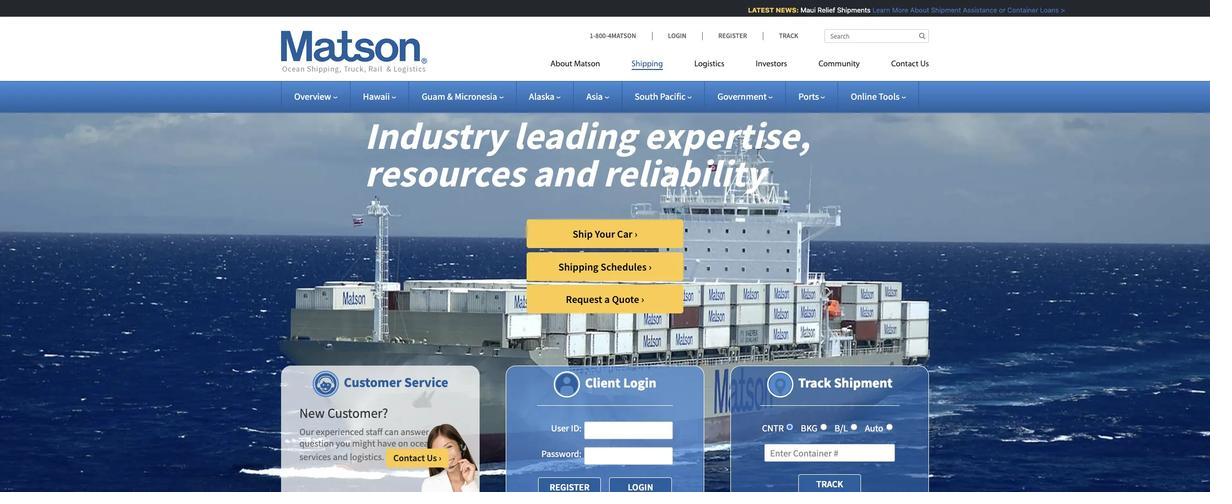 Task type: vqa. For each thing, say whether or not it's contained in the screenshot.
7'8″ related to 38'5″
no



Task type: describe. For each thing, give the bounding box(es) containing it.
overview link
[[294, 90, 337, 102]]

quote
[[612, 293, 639, 306]]

industry
[[365, 112, 506, 159]]

hawaii link
[[363, 90, 396, 102]]

shipping for shipping schedules ›
[[558, 260, 599, 273]]

car
[[617, 227, 632, 240]]

track button
[[798, 475, 861, 492]]

community
[[819, 60, 860, 68]]

services and
[[299, 451, 348, 463]]

have
[[377, 437, 396, 449]]

reliability
[[603, 149, 765, 197]]

>
[[1055, 6, 1060, 14]]

ports link
[[799, 90, 825, 102]]

online tools
[[851, 90, 900, 102]]

about matson link
[[551, 55, 616, 76]]

4matson
[[608, 31, 636, 40]]

service
[[404, 374, 448, 391]]

resources
[[365, 149, 525, 197]]

guam & micronesia
[[422, 90, 497, 102]]

shipping schedules › link
[[527, 252, 683, 281]]

alaska link
[[529, 90, 561, 102]]

logistics link
[[679, 55, 740, 76]]

expertise,
[[644, 112, 810, 159]]

ship
[[573, 227, 593, 240]]

south pacific
[[635, 90, 686, 102]]

bkg
[[801, 422, 818, 434]]

online tools link
[[851, 90, 906, 102]]

your
[[595, 227, 615, 240]]

shipping link
[[616, 55, 679, 76]]

on
[[398, 437, 408, 449]]

south pacific link
[[635, 90, 692, 102]]

contact us › link
[[386, 449, 449, 467]]

blue matson logo with ocean, shipping, truck, rail and logistics written beneath it. image
[[281, 31, 427, 74]]

guam & micronesia link
[[422, 90, 504, 102]]

answer
[[401, 426, 429, 438]]

asia link
[[587, 90, 609, 102]]

schedules
[[601, 260, 647, 273]]

User ID: text field
[[584, 422, 673, 439]]

1 vertical spatial shipment
[[834, 374, 893, 391]]

relief
[[812, 6, 830, 14]]

customer?
[[327, 404, 388, 422]]

hawaii
[[363, 90, 390, 102]]

ship your car ›
[[573, 227, 638, 240]]

ports
[[799, 90, 819, 102]]

Auto radio
[[886, 424, 893, 431]]

logistics
[[694, 60, 725, 68]]

can
[[385, 426, 399, 438]]

shipments
[[832, 6, 865, 14]]

shipping for shipping
[[632, 60, 663, 68]]

customer
[[344, 374, 402, 391]]

online
[[851, 90, 877, 102]]

government
[[718, 90, 767, 102]]

us for contact us ›
[[427, 452, 437, 464]]

leading
[[513, 112, 636, 159]]

1-800-4matson link
[[590, 31, 652, 40]]

0 vertical spatial about
[[905, 6, 924, 14]]

government link
[[718, 90, 773, 102]]

industry leading expertise, resources and reliability
[[365, 112, 810, 197]]

about matson
[[551, 60, 600, 68]]

investors link
[[740, 55, 803, 76]]

contact us
[[891, 60, 929, 68]]

1-
[[590, 31, 595, 40]]

customer service
[[344, 374, 448, 391]]

800-
[[595, 31, 608, 40]]

request a quote › link
[[527, 285, 683, 314]]

contact for contact us
[[891, 60, 919, 68]]

community link
[[803, 55, 876, 76]]

alaska
[[529, 90, 555, 102]]

might
[[352, 437, 375, 449]]

investors
[[756, 60, 787, 68]]

news:
[[770, 6, 793, 14]]

track for track shipment
[[798, 374, 831, 391]]

1 vertical spatial login
[[623, 374, 657, 391]]

client login
[[585, 374, 657, 391]]

experienced
[[316, 426, 364, 438]]

Search search field
[[825, 29, 929, 43]]

contact for contact us ›
[[393, 452, 425, 464]]

image of smiling customer service agent ready to help. image
[[420, 424, 480, 492]]

login link
[[652, 31, 702, 40]]

user
[[551, 422, 569, 434]]



Task type: locate. For each thing, give the bounding box(es) containing it.
&
[[447, 90, 453, 102]]

shipping inside "link"
[[632, 60, 663, 68]]

1 vertical spatial about
[[551, 60, 572, 68]]

new
[[299, 404, 325, 422]]

latest
[[743, 6, 769, 14]]

our
[[299, 426, 314, 438]]

register link
[[702, 31, 763, 40]]

2 vertical spatial track
[[816, 478, 843, 490]]

top menu navigation
[[551, 55, 929, 76]]

shipment up 'b/l' radio
[[834, 374, 893, 391]]

and
[[533, 149, 595, 197]]

latest news: maui relief shipments learn more about shipment assistance or container loans >
[[743, 6, 1060, 14]]

search image
[[919, 32, 925, 39]]

shipping schedules ›
[[558, 260, 652, 273]]

1 vertical spatial track
[[798, 374, 831, 391]]

cntr
[[762, 422, 784, 434]]

0 horizontal spatial shipment
[[834, 374, 893, 391]]

user id:
[[551, 422, 582, 434]]

learn more about shipment assistance or container loans > link
[[867, 6, 1060, 14]]

1 vertical spatial contact
[[393, 452, 425, 464]]

track
[[779, 31, 798, 40], [798, 374, 831, 391], [816, 478, 843, 490]]

or
[[994, 6, 1000, 14]]

Enter Container # text field
[[764, 444, 895, 462]]

us for contact us
[[920, 60, 929, 68]]

login right "client"
[[623, 374, 657, 391]]

register
[[718, 31, 747, 40]]

micronesia
[[455, 90, 497, 102]]

ship your car › link
[[527, 219, 683, 248]]

1 vertical spatial shipping
[[558, 260, 599, 273]]

matson
[[574, 60, 600, 68]]

us down search 'icon'
[[920, 60, 929, 68]]

contact down on
[[393, 452, 425, 464]]

guam
[[422, 90, 445, 102]]

shipping
[[632, 60, 663, 68], [558, 260, 599, 273]]

learn
[[867, 6, 885, 14]]

›
[[635, 227, 638, 240], [649, 260, 652, 273], [641, 293, 644, 306], [439, 452, 441, 464]]

question
[[299, 437, 334, 449]]

south
[[635, 90, 658, 102]]

shipping up the request
[[558, 260, 599, 273]]

› right the quote
[[641, 293, 644, 306]]

about right 'more'
[[905, 6, 924, 14]]

track shipment
[[798, 374, 893, 391]]

b/l
[[835, 422, 848, 434]]

us inside top menu navigation
[[920, 60, 929, 68]]

id:
[[571, 422, 582, 434]]

about inside top menu navigation
[[551, 60, 572, 68]]

1 horizontal spatial about
[[905, 6, 924, 14]]

ocean
[[410, 437, 434, 449]]

logistics.
[[350, 451, 384, 463]]

login up shipping "link"
[[668, 31, 686, 40]]

› right car
[[635, 227, 638, 240]]

None button
[[609, 478, 672, 492]]

contact inside top menu navigation
[[891, 60, 919, 68]]

login
[[668, 31, 686, 40], [623, 374, 657, 391]]

track down enter container # text field
[[816, 478, 843, 490]]

our experienced staff can answer any question you might have on ocean services and logistics.
[[299, 426, 445, 463]]

about left matson
[[551, 60, 572, 68]]

contact us ›
[[393, 452, 441, 464]]

us down ocean
[[427, 452, 437, 464]]

us
[[920, 60, 929, 68], [427, 452, 437, 464]]

client
[[585, 374, 621, 391]]

loans
[[1035, 6, 1053, 14]]

shipment
[[926, 6, 956, 14], [834, 374, 893, 391]]

track for 'track' button
[[816, 478, 843, 490]]

CNTR radio
[[787, 424, 793, 431]]

more
[[887, 6, 903, 14]]

1 vertical spatial us
[[427, 452, 437, 464]]

None search field
[[825, 29, 929, 43]]

0 vertical spatial shipment
[[926, 6, 956, 14]]

0 vertical spatial us
[[920, 60, 929, 68]]

contact us link
[[876, 55, 929, 76]]

assistance
[[957, 6, 992, 14]]

maui
[[795, 6, 810, 14]]

0 vertical spatial track
[[779, 31, 798, 40]]

auto
[[865, 422, 883, 434]]

contact up "tools"
[[891, 60, 919, 68]]

pacific
[[660, 90, 686, 102]]

Password: password field
[[584, 447, 673, 465]]

shipping up south
[[632, 60, 663, 68]]

1 horizontal spatial shipping
[[632, 60, 663, 68]]

track down news:
[[779, 31, 798, 40]]

1-800-4matson
[[590, 31, 636, 40]]

request a quote ›
[[566, 293, 644, 306]]

track up bkg option
[[798, 374, 831, 391]]

container
[[1002, 6, 1033, 14]]

1 horizontal spatial contact
[[891, 60, 919, 68]]

password:
[[542, 448, 582, 460]]

0 horizontal spatial contact
[[393, 452, 425, 464]]

track inside button
[[816, 478, 843, 490]]

new customer?
[[299, 404, 388, 422]]

0 horizontal spatial login
[[623, 374, 657, 391]]

B/L radio
[[851, 424, 857, 431]]

overview
[[294, 90, 331, 102]]

any
[[431, 426, 445, 438]]

a
[[604, 293, 610, 306]]

tools
[[879, 90, 900, 102]]

0 vertical spatial contact
[[891, 60, 919, 68]]

0 horizontal spatial us
[[427, 452, 437, 464]]

0 vertical spatial login
[[668, 31, 686, 40]]

track for track link
[[779, 31, 798, 40]]

› down any
[[439, 452, 441, 464]]

1 horizontal spatial login
[[668, 31, 686, 40]]

1 horizontal spatial shipment
[[926, 6, 956, 14]]

BKG radio
[[820, 424, 827, 431]]

staff
[[366, 426, 383, 438]]

1 horizontal spatial us
[[920, 60, 929, 68]]

you
[[336, 437, 350, 449]]

request
[[566, 293, 602, 306]]

0 horizontal spatial about
[[551, 60, 572, 68]]

› right schedules
[[649, 260, 652, 273]]

0 horizontal spatial shipping
[[558, 260, 599, 273]]

shipment left the assistance
[[926, 6, 956, 14]]

0 vertical spatial shipping
[[632, 60, 663, 68]]



